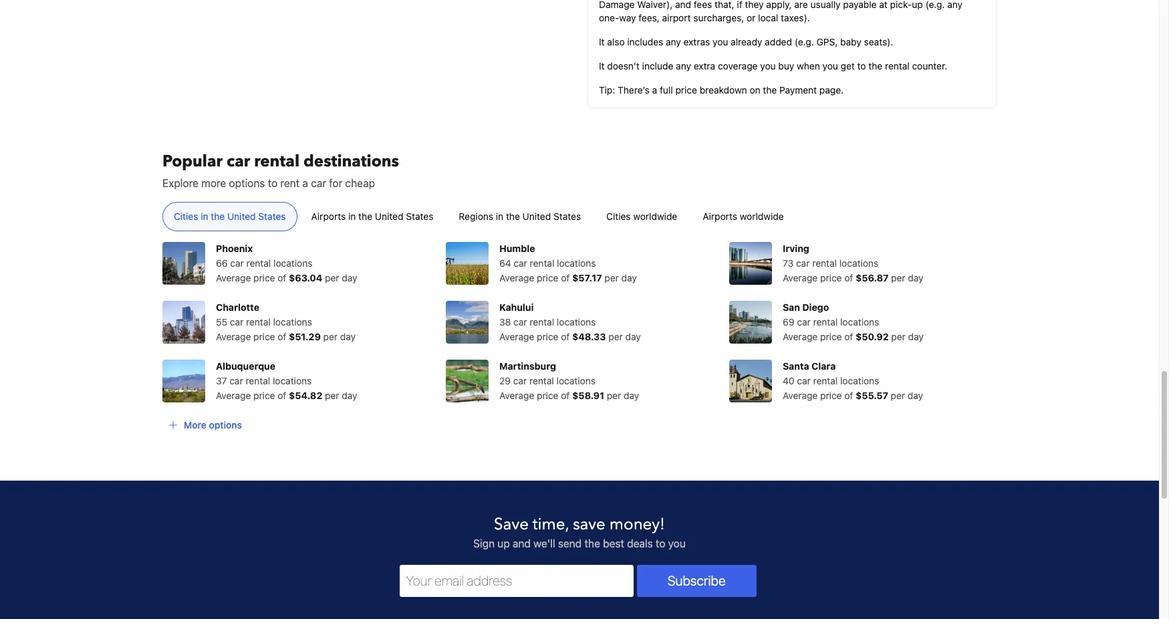 Task type: describe. For each thing, give the bounding box(es) containing it.
price right full
[[676, 84, 697, 96]]

of for irving 73 car rental locations average price of $56.87 per day
[[844, 272, 853, 284]]

it also includes any extras you already added (e.g. gps, baby seats).
[[599, 36, 893, 48]]

coverage
[[718, 60, 758, 72]]

santa
[[783, 361, 809, 372]]

there's
[[618, 84, 650, 96]]

popular car rental destinations explore more options to rent a car for cheap
[[162, 151, 399, 189]]

counter.
[[912, 60, 947, 72]]

rental inside 'humble 64 car rental locations average price of $57.17 per day'
[[530, 258, 554, 269]]

baby
[[840, 36, 862, 48]]

you right extras
[[713, 36, 728, 48]]

locations for albuquerque 37 car rental locations average price of $54.82 per day
[[273, 375, 312, 387]]

rental inside santa clara 40 car rental locations average price of $55.57 per day
[[813, 375, 838, 387]]

$54.82
[[289, 390, 322, 401]]

a inside popular car rental destinations explore more options to rent a car for cheap
[[302, 177, 308, 189]]

airports for airports worldwide
[[703, 211, 737, 222]]

car left for
[[311, 177, 326, 189]]

airports in the united states
[[311, 211, 433, 222]]

the down "cheap" at the top left of the page
[[358, 211, 372, 222]]

regions in the united states
[[459, 211, 581, 222]]

kahului 38 car rental locations average price of $48.33 per day
[[499, 302, 641, 342]]

of inside the san diego 69 car rental locations average price of $50.92 per day
[[844, 331, 853, 342]]

average for humble 64 car rental locations average price of $57.17 per day
[[499, 272, 534, 284]]

$57.17
[[572, 272, 602, 284]]

of for kahului 38 car rental locations average price of $48.33 per day
[[561, 331, 570, 342]]

per for charlotte 55 car rental locations average price of $51.29 per day
[[323, 331, 338, 342]]

to inside save time, save money! sign up and we'll send the best deals to you
[[656, 538, 665, 550]]

average for kahului 38 car rental locations average price of $48.33 per day
[[499, 331, 534, 342]]

you inside save time, save money! sign up and we'll send the best deals to you
[[668, 538, 686, 550]]

up
[[498, 538, 510, 550]]

cheap car rental in santa clara image
[[729, 360, 772, 403]]

car inside kahului 38 car rental locations average price of $48.33 per day
[[514, 316, 527, 328]]

cities for cities worldwide
[[606, 211, 631, 222]]

you left 'buy'
[[760, 60, 776, 72]]

san diego 69 car rental locations average price of $50.92 per day
[[783, 302, 924, 342]]

martinsburg 29 car rental locations average price of $58.91 per day
[[499, 361, 639, 401]]

it doesn't include any extra coverage you buy when you get to the rental counter.
[[599, 60, 947, 72]]

average for albuquerque 37 car rental locations average price of $54.82 per day
[[216, 390, 251, 401]]

cheap
[[345, 177, 375, 189]]

locations for kahului 38 car rental locations average price of $48.33 per day
[[557, 316, 596, 328]]

per inside santa clara 40 car rental locations average price of $55.57 per day
[[891, 390, 905, 401]]

irving 73 car rental locations average price of $56.87 per day
[[783, 243, 924, 284]]

$56.87
[[856, 272, 889, 284]]

page.
[[819, 84, 844, 96]]

more
[[201, 177, 226, 189]]

martinsburg
[[499, 361, 556, 372]]

states for airports in the united states
[[406, 211, 433, 222]]

car inside 'humble 64 car rental locations average price of $57.17 per day'
[[514, 258, 527, 269]]

car inside the charlotte 55 car rental locations average price of $51.29 per day
[[230, 316, 243, 328]]

explore
[[162, 177, 199, 189]]

$55.57
[[856, 390, 888, 401]]

cheap car rental in kahului image
[[446, 301, 489, 344]]

$48.33
[[572, 331, 606, 342]]

diego
[[802, 302, 829, 313]]

1 horizontal spatial a
[[652, 84, 657, 96]]

humble 64 car rental locations average price of $57.17 per day
[[499, 243, 637, 284]]

$58.91
[[572, 390, 604, 401]]

cities worldwide
[[606, 211, 677, 222]]

per for martinsburg 29 car rental locations average price of $58.91 per day
[[607, 390, 621, 401]]

$51.29
[[289, 331, 321, 342]]

subscribe button
[[637, 565, 756, 597]]

time,
[[533, 514, 569, 536]]

deals
[[627, 538, 653, 550]]

clara
[[812, 361, 836, 372]]

subscribe
[[668, 573, 726, 588]]

rental down seats).
[[885, 60, 910, 72]]

of for phoenix 66 car rental locations average price of $63.04 per day
[[278, 272, 286, 284]]

doesn't
[[607, 60, 640, 72]]

price inside santa clara 40 car rental locations average price of $55.57 per day
[[820, 390, 842, 401]]

extra
[[694, 60, 715, 72]]

day for irving 73 car rental locations average price of $56.87 per day
[[908, 272, 924, 284]]

kahului
[[499, 302, 534, 313]]

locations for charlotte 55 car rental locations average price of $51.29 per day
[[273, 316, 312, 328]]

day for charlotte 55 car rental locations average price of $51.29 per day
[[340, 331, 356, 342]]

worldwide for cities worldwide
[[633, 211, 677, 222]]

the inside button
[[211, 211, 225, 222]]

charlotte 55 car rental locations average price of $51.29 per day
[[216, 302, 356, 342]]

cheap car rental in san diego image
[[729, 301, 772, 344]]

of for charlotte 55 car rental locations average price of $51.29 per day
[[278, 331, 286, 342]]

per for albuquerque 37 car rental locations average price of $54.82 per day
[[325, 390, 339, 401]]

gps,
[[817, 36, 838, 48]]

average inside the san diego 69 car rental locations average price of $50.92 per day
[[783, 331, 818, 342]]

regions in the united states button
[[447, 202, 592, 231]]

on
[[750, 84, 760, 96]]

64
[[499, 258, 511, 269]]

rental inside the san diego 69 car rental locations average price of $50.92 per day
[[813, 316, 838, 328]]

73
[[783, 258, 794, 269]]

cheap car rental in albuquerque image
[[162, 360, 205, 403]]

of for martinsburg 29 car rental locations average price of $58.91 per day
[[561, 390, 570, 401]]

cheap car rental in phoenix image
[[162, 242, 205, 285]]

best
[[603, 538, 624, 550]]

of inside santa clara 40 car rental locations average price of $55.57 per day
[[844, 390, 853, 401]]

price for phoenix 66 car rental locations average price of $63.04 per day
[[253, 272, 275, 284]]

airports in the united states button
[[300, 202, 445, 231]]

38
[[499, 316, 511, 328]]

average for phoenix 66 car rental locations average price of $63.04 per day
[[216, 272, 251, 284]]

united for airports
[[375, 211, 403, 222]]

price for kahului 38 car rental locations average price of $48.33 per day
[[537, 331, 559, 342]]

includes
[[627, 36, 663, 48]]

locations for phoenix 66 car rental locations average price of $63.04 per day
[[273, 258, 312, 269]]

to inside popular car rental destinations explore more options to rent a car for cheap
[[268, 177, 278, 189]]

car inside irving 73 car rental locations average price of $56.87 per day
[[796, 258, 810, 269]]

cheap car rental in irving image
[[729, 242, 772, 285]]

cheap car rental in charlotte image
[[162, 301, 205, 344]]

the up humble
[[506, 211, 520, 222]]

and
[[513, 538, 531, 550]]

day inside the san diego 69 car rental locations average price of $50.92 per day
[[908, 331, 924, 342]]

cities in the united states
[[174, 211, 286, 222]]

get
[[841, 60, 855, 72]]

extras
[[684, 36, 710, 48]]

car right popular on the top left of the page
[[227, 151, 250, 173]]

(e.g.
[[795, 36, 814, 48]]

29
[[499, 375, 511, 387]]

the down seats).
[[869, 60, 883, 72]]

day for kahului 38 car rental locations average price of $48.33 per day
[[625, 331, 641, 342]]

phoenix
[[216, 243, 253, 254]]

more options
[[184, 419, 242, 431]]

airports for airports in the united states
[[311, 211, 346, 222]]

locations for irving 73 car rental locations average price of $56.87 per day
[[839, 258, 878, 269]]



Task type: locate. For each thing, give the bounding box(es) containing it.
to
[[857, 60, 866, 72], [268, 177, 278, 189], [656, 538, 665, 550]]

price for albuquerque 37 car rental locations average price of $54.82 per day
[[253, 390, 275, 401]]

day inside 'humble 64 car rental locations average price of $57.17 per day'
[[621, 272, 637, 284]]

united for cities
[[227, 211, 256, 222]]

worldwide for airports worldwide
[[740, 211, 784, 222]]

locations up $58.91
[[557, 375, 596, 387]]

day inside kahului 38 car rental locations average price of $48.33 per day
[[625, 331, 641, 342]]

price down clara
[[820, 390, 842, 401]]

1 horizontal spatial states
[[406, 211, 433, 222]]

per inside the san diego 69 car rental locations average price of $50.92 per day
[[891, 331, 906, 342]]

per right $54.82
[[325, 390, 339, 401]]

rental down charlotte
[[246, 316, 271, 328]]

per
[[325, 272, 339, 284], [605, 272, 619, 284], [891, 272, 906, 284], [323, 331, 338, 342], [609, 331, 623, 342], [891, 331, 906, 342], [325, 390, 339, 401], [607, 390, 621, 401], [891, 390, 905, 401]]

1 vertical spatial options
[[209, 419, 242, 431]]

united up phoenix
[[227, 211, 256, 222]]

price up clara
[[820, 331, 842, 342]]

send
[[558, 538, 582, 550]]

rental down diego
[[813, 316, 838, 328]]

average down 37
[[216, 390, 251, 401]]

1 it from the top
[[599, 36, 605, 48]]

rental inside the charlotte 55 car rental locations average price of $51.29 per day
[[246, 316, 271, 328]]

locations inside albuquerque 37 car rental locations average price of $54.82 per day
[[273, 375, 312, 387]]

car inside albuquerque 37 car rental locations average price of $54.82 per day
[[229, 375, 243, 387]]

locations inside 'humble 64 car rental locations average price of $57.17 per day'
[[557, 258, 596, 269]]

locations up $50.92
[[840, 316, 879, 328]]

locations up $57.17 in the top of the page
[[557, 258, 596, 269]]

2 vertical spatial to
[[656, 538, 665, 550]]

locations up "$56.87"
[[839, 258, 878, 269]]

any left extra
[[676, 60, 691, 72]]

price for humble 64 car rental locations average price of $57.17 per day
[[537, 272, 559, 284]]

day right $58.91
[[624, 390, 639, 401]]

1 airports from the left
[[311, 211, 346, 222]]

more options button
[[162, 413, 247, 437]]

$50.92
[[856, 331, 889, 342]]

price down albuquerque
[[253, 390, 275, 401]]

day inside phoenix 66 car rental locations average price of $63.04 per day
[[342, 272, 357, 284]]

united down "cheap" at the top left of the page
[[375, 211, 403, 222]]

day
[[342, 272, 357, 284], [621, 272, 637, 284], [908, 272, 924, 284], [340, 331, 356, 342], [625, 331, 641, 342], [908, 331, 924, 342], [342, 390, 357, 401], [624, 390, 639, 401], [908, 390, 923, 401]]

car right 37
[[229, 375, 243, 387]]

car inside phoenix 66 car rental locations average price of $63.04 per day
[[230, 258, 244, 269]]

average down 66 at the left top of the page
[[216, 272, 251, 284]]

per right $50.92
[[891, 331, 906, 342]]

1 horizontal spatial united
[[375, 211, 403, 222]]

price inside albuquerque 37 car rental locations average price of $54.82 per day
[[253, 390, 275, 401]]

locations up $54.82
[[273, 375, 312, 387]]

any left extras
[[666, 36, 681, 48]]

rental down phoenix
[[246, 258, 271, 269]]

a
[[652, 84, 657, 96], [302, 177, 308, 189]]

in for cities
[[201, 211, 208, 222]]

per for phoenix 66 car rental locations average price of $63.04 per day
[[325, 272, 339, 284]]

breakdown
[[700, 84, 747, 96]]

0 horizontal spatial united
[[227, 211, 256, 222]]

save time, save money! sign up and we'll send the best deals to you
[[473, 514, 686, 550]]

when
[[797, 60, 820, 72]]

price left $57.17 in the top of the page
[[537, 272, 559, 284]]

1 vertical spatial to
[[268, 177, 278, 189]]

locations for martinsburg 29 car rental locations average price of $58.91 per day
[[557, 375, 596, 387]]

options inside button
[[209, 419, 242, 431]]

of inside martinsburg 29 car rental locations average price of $58.91 per day
[[561, 390, 570, 401]]

phoenix 66 car rental locations average price of $63.04 per day
[[216, 243, 357, 284]]

car right 38
[[514, 316, 527, 328]]

of for albuquerque 37 car rental locations average price of $54.82 per day
[[278, 390, 286, 401]]

0 vertical spatial to
[[857, 60, 866, 72]]

price up diego
[[820, 272, 842, 284]]

the down save
[[585, 538, 600, 550]]

airports down for
[[311, 211, 346, 222]]

of left $54.82
[[278, 390, 286, 401]]

per inside irving 73 car rental locations average price of $56.87 per day
[[891, 272, 906, 284]]

in right regions
[[496, 211, 503, 222]]

rental inside irving 73 car rental locations average price of $56.87 per day
[[812, 258, 837, 269]]

price for martinsburg 29 car rental locations average price of $58.91 per day
[[537, 390, 559, 401]]

0 horizontal spatial states
[[258, 211, 286, 222]]

per right "$56.87"
[[891, 272, 906, 284]]

airports inside airports in the united states button
[[311, 211, 346, 222]]

1 horizontal spatial worldwide
[[740, 211, 784, 222]]

price up martinsburg
[[537, 331, 559, 342]]

40
[[783, 375, 795, 387]]

average inside albuquerque 37 car rental locations average price of $54.82 per day
[[216, 390, 251, 401]]

day right $55.57
[[908, 390, 923, 401]]

rental down kahului
[[530, 316, 554, 328]]

cities worldwide button
[[595, 202, 689, 231]]

price for charlotte 55 car rental locations average price of $51.29 per day
[[253, 331, 275, 342]]

day inside santa clara 40 car rental locations average price of $55.57 per day
[[908, 390, 923, 401]]

airports up the cheap car rental in irving image
[[703, 211, 737, 222]]

cities
[[174, 211, 198, 222], [606, 211, 631, 222]]

average inside martinsburg 29 car rental locations average price of $58.91 per day
[[499, 390, 534, 401]]

states left regions
[[406, 211, 433, 222]]

the right on
[[763, 84, 777, 96]]

airports worldwide button
[[691, 202, 795, 231]]

price inside martinsburg 29 car rental locations average price of $58.91 per day
[[537, 390, 559, 401]]

per inside albuquerque 37 car rental locations average price of $54.82 per day
[[325, 390, 339, 401]]

2 horizontal spatial states
[[554, 211, 581, 222]]

average inside santa clara 40 car rental locations average price of $55.57 per day
[[783, 390, 818, 401]]

1 horizontal spatial cities
[[606, 211, 631, 222]]

rental inside albuquerque 37 car rental locations average price of $54.82 per day
[[246, 375, 270, 387]]

rental inside martinsburg 29 car rental locations average price of $58.91 per day
[[529, 375, 554, 387]]

1 vertical spatial any
[[676, 60, 691, 72]]

of inside kahului 38 car rental locations average price of $48.33 per day
[[561, 331, 570, 342]]

day inside the charlotte 55 car rental locations average price of $51.29 per day
[[340, 331, 356, 342]]

already
[[731, 36, 762, 48]]

1 states from the left
[[258, 211, 286, 222]]

options inside popular car rental destinations explore more options to rent a car for cheap
[[229, 177, 265, 189]]

cities in the united states button
[[162, 202, 297, 231]]

full
[[660, 84, 673, 96]]

1 vertical spatial a
[[302, 177, 308, 189]]

day right "$56.87"
[[908, 272, 924, 284]]

car
[[227, 151, 250, 173], [311, 177, 326, 189], [230, 258, 244, 269], [514, 258, 527, 269], [796, 258, 810, 269], [230, 316, 243, 328], [514, 316, 527, 328], [797, 316, 811, 328], [229, 375, 243, 387], [513, 375, 527, 387], [797, 375, 811, 387]]

0 vertical spatial options
[[229, 177, 265, 189]]

united for regions
[[523, 211, 551, 222]]

1 worldwide from the left
[[633, 211, 677, 222]]

car down charlotte
[[230, 316, 243, 328]]

car inside santa clara 40 car rental locations average price of $55.57 per day
[[797, 375, 811, 387]]

you left 'get'
[[823, 60, 838, 72]]

2 in from the left
[[348, 211, 356, 222]]

airports
[[311, 211, 346, 222], [703, 211, 737, 222]]

per inside phoenix 66 car rental locations average price of $63.04 per day
[[325, 272, 339, 284]]

average down 40
[[783, 390, 818, 401]]

to right 'get'
[[857, 60, 866, 72]]

car inside the san diego 69 car rental locations average price of $50.92 per day
[[797, 316, 811, 328]]

tab list containing cities in the united states
[[152, 202, 1007, 232]]

2 horizontal spatial in
[[496, 211, 503, 222]]

santa clara 40 car rental locations average price of $55.57 per day
[[783, 361, 923, 401]]

of inside 'humble 64 car rental locations average price of $57.17 per day'
[[561, 272, 570, 284]]

states inside button
[[258, 211, 286, 222]]

a left full
[[652, 84, 657, 96]]

a right rent
[[302, 177, 308, 189]]

tip:
[[599, 84, 615, 96]]

price inside phoenix 66 car rental locations average price of $63.04 per day
[[253, 272, 275, 284]]

of left $58.91
[[561, 390, 570, 401]]

in down "cheap" at the top left of the page
[[348, 211, 356, 222]]

day inside albuquerque 37 car rental locations average price of $54.82 per day
[[342, 390, 357, 401]]

in inside button
[[201, 211, 208, 222]]

locations up $51.29
[[273, 316, 312, 328]]

locations inside kahului 38 car rental locations average price of $48.33 per day
[[557, 316, 596, 328]]

locations inside phoenix 66 car rental locations average price of $63.04 per day
[[273, 258, 312, 269]]

irving
[[783, 243, 809, 254]]

average for martinsburg 29 car rental locations average price of $58.91 per day
[[499, 390, 534, 401]]

69
[[783, 316, 795, 328]]

per right $63.04
[[325, 272, 339, 284]]

1 horizontal spatial airports
[[703, 211, 737, 222]]

day for phoenix 66 car rental locations average price of $63.04 per day
[[342, 272, 357, 284]]

of left $55.57
[[844, 390, 853, 401]]

2 airports from the left
[[703, 211, 737, 222]]

car down humble
[[514, 258, 527, 269]]

0 horizontal spatial cities
[[174, 211, 198, 222]]

price for irving 73 car rental locations average price of $56.87 per day
[[820, 272, 842, 284]]

price inside the charlotte 55 car rental locations average price of $51.29 per day
[[253, 331, 275, 342]]

rent
[[280, 177, 300, 189]]

it for it doesn't include any extra coverage you buy when you get to the rental counter.
[[599, 60, 605, 72]]

rental up rent
[[254, 151, 300, 173]]

locations inside santa clara 40 car rental locations average price of $55.57 per day
[[840, 375, 879, 387]]

average down "64" in the top left of the page
[[499, 272, 534, 284]]

1 horizontal spatial in
[[348, 211, 356, 222]]

average inside phoenix 66 car rental locations average price of $63.04 per day
[[216, 272, 251, 284]]

locations inside martinsburg 29 car rental locations average price of $58.91 per day
[[557, 375, 596, 387]]

average inside kahului 38 car rental locations average price of $48.33 per day
[[499, 331, 534, 342]]

day for albuquerque 37 car rental locations average price of $54.82 per day
[[342, 390, 357, 401]]

per for kahului 38 car rental locations average price of $48.33 per day
[[609, 331, 623, 342]]

0 horizontal spatial to
[[268, 177, 278, 189]]

1 cities from the left
[[174, 211, 198, 222]]

of left $57.17 in the top of the page
[[561, 272, 570, 284]]

in for airports
[[348, 211, 356, 222]]

2 horizontal spatial to
[[857, 60, 866, 72]]

of
[[278, 272, 286, 284], [561, 272, 570, 284], [844, 272, 853, 284], [278, 331, 286, 342], [561, 331, 570, 342], [844, 331, 853, 342], [278, 390, 286, 401], [561, 390, 570, 401], [844, 390, 853, 401]]

0 vertical spatial a
[[652, 84, 657, 96]]

payment
[[779, 84, 817, 96]]

average down 29
[[499, 390, 534, 401]]

3 in from the left
[[496, 211, 503, 222]]

66
[[216, 258, 228, 269]]

0 vertical spatial it
[[599, 36, 605, 48]]

sign
[[473, 538, 495, 550]]

day inside martinsburg 29 car rental locations average price of $58.91 per day
[[624, 390, 639, 401]]

price inside the san diego 69 car rental locations average price of $50.92 per day
[[820, 331, 842, 342]]

any for extras
[[666, 36, 681, 48]]

average for charlotte 55 car rental locations average price of $51.29 per day
[[216, 331, 251, 342]]

options
[[229, 177, 265, 189], [209, 419, 242, 431]]

locations inside the san diego 69 car rental locations average price of $50.92 per day
[[840, 316, 879, 328]]

per right $55.57
[[891, 390, 905, 401]]

you right "deals"
[[668, 538, 686, 550]]

locations inside the charlotte 55 car rental locations average price of $51.29 per day
[[273, 316, 312, 328]]

any for extra
[[676, 60, 691, 72]]

you
[[713, 36, 728, 48], [760, 60, 776, 72], [823, 60, 838, 72], [668, 538, 686, 550]]

seats).
[[864, 36, 893, 48]]

save
[[573, 514, 606, 536]]

2 horizontal spatial united
[[523, 211, 551, 222]]

airports worldwide
[[703, 211, 784, 222]]

airports inside airports worldwide button
[[703, 211, 737, 222]]

cheap car rental in humble image
[[446, 242, 489, 285]]

average down 38
[[499, 331, 534, 342]]

states up 'humble 64 car rental locations average price of $57.17 per day'
[[554, 211, 581, 222]]

of left $50.92
[[844, 331, 853, 342]]

price down martinsburg
[[537, 390, 559, 401]]

price inside irving 73 car rental locations average price of $56.87 per day
[[820, 272, 842, 284]]

charlotte
[[216, 302, 259, 313]]

it left doesn't
[[599, 60, 605, 72]]

55
[[216, 316, 227, 328]]

the down more
[[211, 211, 225, 222]]

price up charlotte
[[253, 272, 275, 284]]

money!
[[610, 514, 665, 536]]

albuquerque
[[216, 361, 275, 372]]

the inside save time, save money! sign up and we'll send the best deals to you
[[585, 538, 600, 550]]

for
[[329, 177, 342, 189]]

cities inside button
[[174, 211, 198, 222]]

2 it from the top
[[599, 60, 605, 72]]

0 horizontal spatial airports
[[311, 211, 346, 222]]

humble
[[499, 243, 535, 254]]

average inside the charlotte 55 car rental locations average price of $51.29 per day
[[216, 331, 251, 342]]

Your email address email field
[[399, 565, 634, 597]]

states
[[258, 211, 286, 222], [406, 211, 433, 222], [554, 211, 581, 222]]

day for humble 64 car rental locations average price of $57.17 per day
[[621, 272, 637, 284]]

per for humble 64 car rental locations average price of $57.17 per day
[[605, 272, 619, 284]]

locations up $63.04
[[273, 258, 312, 269]]

of for humble 64 car rental locations average price of $57.17 per day
[[561, 272, 570, 284]]

day right $50.92
[[908, 331, 924, 342]]

added
[[765, 36, 792, 48]]

rental down humble
[[530, 258, 554, 269]]

the
[[869, 60, 883, 72], [763, 84, 777, 96], [211, 211, 225, 222], [358, 211, 372, 222], [506, 211, 520, 222], [585, 538, 600, 550]]

of inside phoenix 66 car rental locations average price of $63.04 per day
[[278, 272, 286, 284]]

cities inside button
[[606, 211, 631, 222]]

per inside 'humble 64 car rental locations average price of $57.17 per day'
[[605, 272, 619, 284]]

0 horizontal spatial a
[[302, 177, 308, 189]]

0 horizontal spatial worldwide
[[633, 211, 677, 222]]

albuquerque 37 car rental locations average price of $54.82 per day
[[216, 361, 357, 401]]

rental down clara
[[813, 375, 838, 387]]

to left rent
[[268, 177, 278, 189]]

average inside 'humble 64 car rental locations average price of $57.17 per day'
[[499, 272, 534, 284]]

also
[[607, 36, 625, 48]]

of left "$48.33"
[[561, 331, 570, 342]]

per right $51.29
[[323, 331, 338, 342]]

any
[[666, 36, 681, 48], [676, 60, 691, 72]]

rental down martinsburg
[[529, 375, 554, 387]]

$63.04
[[289, 272, 322, 284]]

0 horizontal spatial in
[[201, 211, 208, 222]]

regions
[[459, 211, 493, 222]]

2 cities from the left
[[606, 211, 631, 222]]

cheap car rental in martinsburg image
[[446, 360, 489, 403]]

we'll
[[534, 538, 555, 550]]

rental inside phoenix 66 car rental locations average price of $63.04 per day
[[246, 258, 271, 269]]

per inside martinsburg 29 car rental locations average price of $58.91 per day
[[607, 390, 621, 401]]

day right "$48.33"
[[625, 331, 641, 342]]

day inside irving 73 car rental locations average price of $56.87 per day
[[908, 272, 924, 284]]

of left "$56.87"
[[844, 272, 853, 284]]

rental inside popular car rental destinations explore more options to rent a car for cheap
[[254, 151, 300, 173]]

tab list
[[152, 202, 1007, 232]]

locations up $55.57
[[840, 375, 879, 387]]

rental down albuquerque
[[246, 375, 270, 387]]

3 states from the left
[[554, 211, 581, 222]]

day right $54.82
[[342, 390, 357, 401]]

price inside 'humble 64 car rental locations average price of $57.17 per day'
[[537, 272, 559, 284]]

include
[[642, 60, 673, 72]]

locations inside irving 73 car rental locations average price of $56.87 per day
[[839, 258, 878, 269]]

destinations
[[304, 151, 399, 173]]

buy
[[778, 60, 794, 72]]

average down 73
[[783, 272, 818, 284]]

popular
[[162, 151, 223, 173]]

per inside the charlotte 55 car rental locations average price of $51.29 per day
[[323, 331, 338, 342]]

price up albuquerque
[[253, 331, 275, 342]]

1 horizontal spatial to
[[656, 538, 665, 550]]

it left also
[[599, 36, 605, 48]]

locations up "$48.33"
[[557, 316, 596, 328]]

car right 29
[[513, 375, 527, 387]]

tip: there's a full price breakdown on the payment page.
[[599, 84, 844, 96]]

1 vertical spatial it
[[599, 60, 605, 72]]

average inside irving 73 car rental locations average price of $56.87 per day
[[783, 272, 818, 284]]

in down more
[[201, 211, 208, 222]]

of inside albuquerque 37 car rental locations average price of $54.82 per day
[[278, 390, 286, 401]]

per for irving 73 car rental locations average price of $56.87 per day
[[891, 272, 906, 284]]

states for cities in the united states
[[258, 211, 286, 222]]

37
[[216, 375, 227, 387]]

2 united from the left
[[375, 211, 403, 222]]

3 united from the left
[[523, 211, 551, 222]]

day right $51.29
[[340, 331, 356, 342]]

car right 69
[[797, 316, 811, 328]]

locations for humble 64 car rental locations average price of $57.17 per day
[[557, 258, 596, 269]]

per right $58.91
[[607, 390, 621, 401]]

cities for cities in the united states
[[174, 211, 198, 222]]

in for regions
[[496, 211, 503, 222]]

per inside kahului 38 car rental locations average price of $48.33 per day
[[609, 331, 623, 342]]

rental inside kahului 38 car rental locations average price of $48.33 per day
[[530, 316, 554, 328]]

it for it also includes any extras you already added (e.g. gps, baby seats).
[[599, 36, 605, 48]]

united inside button
[[227, 211, 256, 222]]

states for regions in the united states
[[554, 211, 581, 222]]

san
[[783, 302, 800, 313]]

united up humble
[[523, 211, 551, 222]]

of left $63.04
[[278, 272, 286, 284]]

1 united from the left
[[227, 211, 256, 222]]

day right $57.17 in the top of the page
[[621, 272, 637, 284]]

to right "deals"
[[656, 538, 665, 550]]

2 states from the left
[[406, 211, 433, 222]]

car right 40
[[797, 375, 811, 387]]

average down 69
[[783, 331, 818, 342]]

states down rent
[[258, 211, 286, 222]]

price inside kahului 38 car rental locations average price of $48.33 per day
[[537, 331, 559, 342]]

car inside martinsburg 29 car rental locations average price of $58.91 per day
[[513, 375, 527, 387]]

of inside irving 73 car rental locations average price of $56.87 per day
[[844, 272, 853, 284]]

average for irving 73 car rental locations average price of $56.87 per day
[[783, 272, 818, 284]]

it
[[599, 36, 605, 48], [599, 60, 605, 72]]

1 in from the left
[[201, 211, 208, 222]]

of inside the charlotte 55 car rental locations average price of $51.29 per day
[[278, 331, 286, 342]]

0 vertical spatial any
[[666, 36, 681, 48]]

of left $51.29
[[278, 331, 286, 342]]

save
[[494, 514, 529, 536]]

2 worldwide from the left
[[740, 211, 784, 222]]

day for martinsburg 29 car rental locations average price of $58.91 per day
[[624, 390, 639, 401]]

car right 73
[[796, 258, 810, 269]]

more
[[184, 419, 206, 431]]

per right "$48.33"
[[609, 331, 623, 342]]



Task type: vqa. For each thing, say whether or not it's contained in the screenshot.
SHOWER within The spacious double room features air conditioning, a seating area, as well as a private bathroom boasting a shower and a hairdryer. The unit has 2 beds.
no



